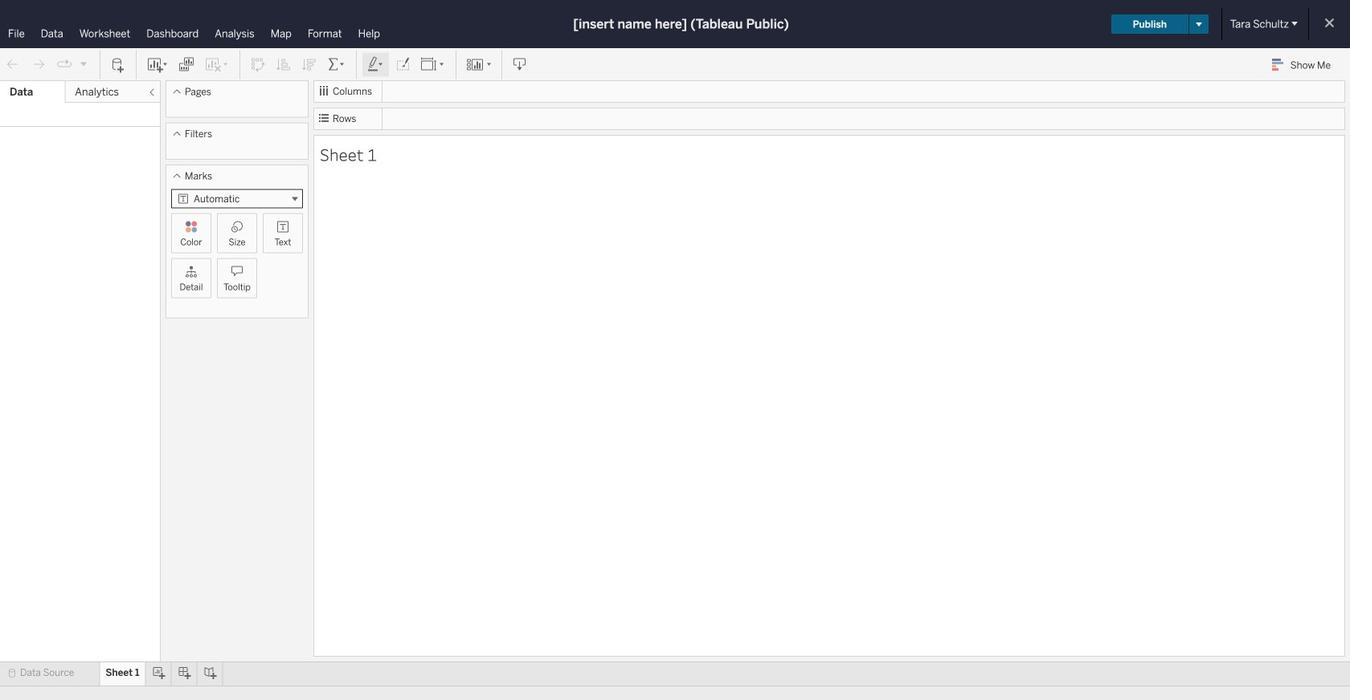 Task type: describe. For each thing, give the bounding box(es) containing it.
sort descending image
[[301, 57, 317, 73]]

duplicate image
[[178, 57, 194, 73]]

1 horizontal spatial replay animation image
[[79, 59, 88, 69]]

new data source image
[[110, 57, 126, 73]]

redo image
[[31, 57, 47, 73]]

highlight image
[[366, 57, 385, 73]]

clear sheet image
[[204, 57, 230, 73]]

collapse image
[[147, 88, 157, 97]]

show/hide cards image
[[466, 57, 492, 73]]

fit image
[[420, 57, 446, 73]]



Task type: vqa. For each thing, say whether or not it's contained in the screenshot.
Replay Animation icon to the left
yes



Task type: locate. For each thing, give the bounding box(es) containing it.
totals image
[[327, 57, 346, 73]]

sort ascending image
[[276, 57, 292, 73]]

swap rows and columns image
[[250, 57, 266, 73]]

replay animation image
[[56, 56, 72, 73], [79, 59, 88, 69]]

replay animation image left new data source image
[[79, 59, 88, 69]]

0 horizontal spatial replay animation image
[[56, 56, 72, 73]]

download image
[[512, 57, 528, 73]]

undo image
[[5, 57, 21, 73]]

format workbook image
[[395, 57, 411, 73]]

replay animation image right redo icon
[[56, 56, 72, 73]]

new worksheet image
[[146, 57, 169, 73]]



